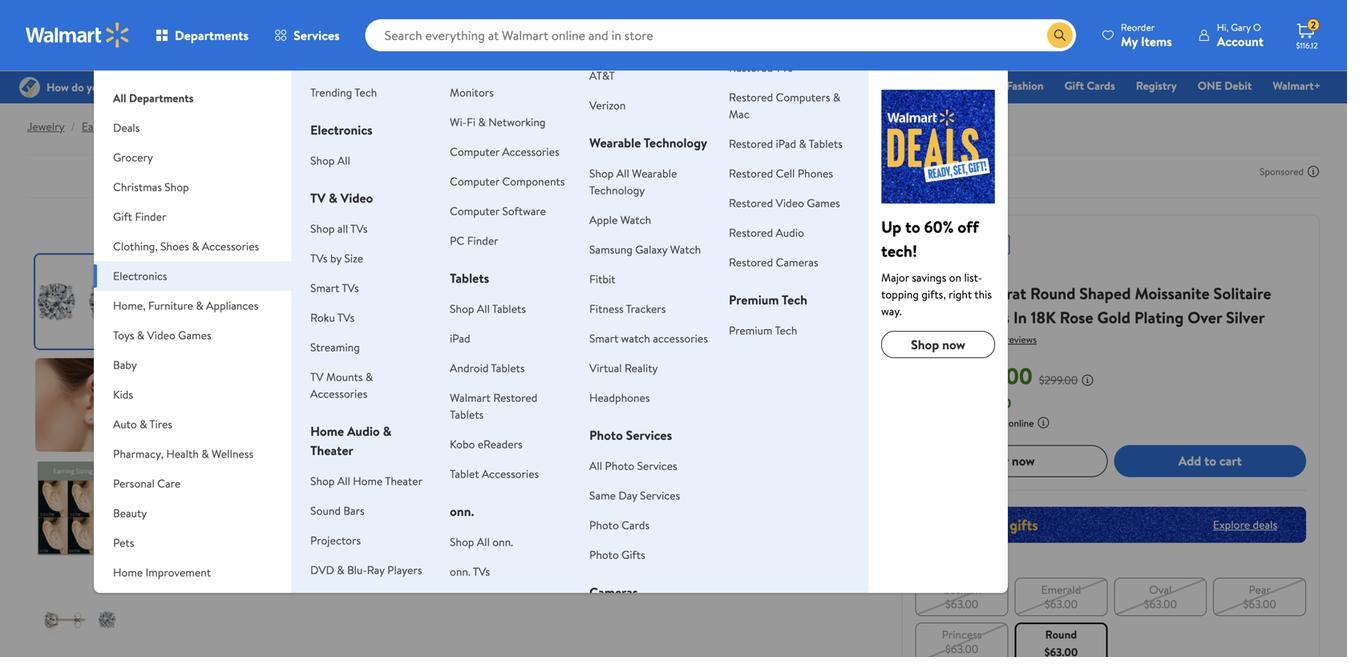 Task type: locate. For each thing, give the bounding box(es) containing it.
finder right pc
[[467, 233, 499, 249]]

1 vertical spatial tech
[[782, 291, 808, 309]]

0 vertical spatial now
[[943, 336, 966, 354]]

to left cart
[[1205, 452, 1217, 470]]

tvs up christmas shop link
[[776, 60, 793, 75]]

0 vertical spatial watch
[[621, 212, 651, 228]]

cushion
[[943, 582, 982, 598]]

tablets inside walmart restored tablets
[[450, 407, 484, 423]]

1 horizontal spatial finder
[[467, 233, 499, 249]]

shop all wearable technology
[[590, 166, 677, 198]]

0 vertical spatial tech
[[355, 85, 377, 100]]

1 horizontal spatial video
[[341, 189, 373, 207]]

legal information image
[[1038, 417, 1050, 429]]

0 vertical spatial round
[[1031, 282, 1076, 305]]

& left 'tires' at the bottom of page
[[140, 417, 147, 432]]

earrings right jewelry
[[82, 119, 121, 134]]

players
[[387, 563, 422, 578]]

photo left 'gifts'
[[590, 547, 619, 563]]

1 horizontal spatial now
[[1012, 452, 1035, 470]]

1 vertical spatial tv
[[310, 369, 324, 385]]

$63.00 inside cushion $63.00
[[946, 597, 979, 612]]

restored up christmas shop link
[[729, 60, 773, 75]]

0 horizontal spatial /
[[71, 119, 75, 134]]

toys
[[113, 328, 134, 343]]

add to cart button
[[1115, 445, 1307, 478]]

1 vertical spatial watch
[[670, 242, 701, 258]]

christmas shop down restored tvs
[[719, 78, 796, 93]]

restored computers & mac
[[729, 89, 841, 122]]

home for home
[[957, 78, 986, 93]]

0 vertical spatial ipad
[[776, 136, 797, 152]]

tv up shop all tvs link at the left top
[[310, 189, 326, 207]]

1 vertical spatial to
[[1205, 452, 1217, 470]]

1 horizontal spatial gift
[[1065, 78, 1085, 93]]

photo down headphones
[[590, 427, 623, 444]]

toy shop link
[[885, 77, 943, 94]]

shop up ipad link
[[450, 301, 474, 317]]

1 vertical spatial departments
[[129, 90, 194, 106]]

tvs down shop all onn. link
[[473, 564, 490, 580]]

restored for restored cameras
[[729, 255, 773, 270]]

computer for computer software
[[450, 203, 500, 219]]

audio for restored
[[776, 225, 804, 241]]

tv inside tv mounts & accessories
[[310, 369, 324, 385]]

accessories down gift finder dropdown button
[[202, 239, 259, 254]]

0 horizontal spatial deals
[[113, 120, 140, 136]]

video for toys & video games
[[147, 328, 176, 343]]

2 right right
[[976, 282, 984, 305]]

home
[[957, 78, 986, 93], [310, 423, 344, 440], [353, 474, 383, 489], [113, 565, 143, 581]]

restored for restored computers & mac
[[729, 89, 773, 105]]

shop now
[[911, 336, 966, 354]]

1 tv from the top
[[310, 189, 326, 207]]

1 horizontal spatial ipad
[[776, 136, 797, 152]]

restored up mac
[[729, 89, 773, 105]]

1 vertical spatial christmas
[[113, 179, 162, 195]]

shop for shop all tvs
[[310, 221, 335, 237]]

2 horizontal spatial video
[[776, 195, 805, 211]]

cards left registry
[[1087, 78, 1116, 93]]

grocery down jewelry / earrings / silver earrings
[[113, 150, 153, 165]]

photo down same
[[590, 518, 619, 533]]

0 vertical spatial electronics
[[817, 78, 871, 93]]

tech for trending tech link
[[355, 85, 377, 100]]

tv mounts & accessories link
[[310, 369, 373, 402]]

o
[[1254, 20, 1262, 34]]

shop down grocery dropdown button
[[165, 179, 189, 195]]

0 vertical spatial silver
[[138, 119, 165, 134]]

shop for shop all tablets
[[450, 301, 474, 317]]

hi, gary o account
[[1218, 20, 1264, 50]]

ipad up android at the left of the page
[[450, 331, 471, 347]]

restored audio
[[729, 225, 804, 241]]

1 premium tech from the top
[[729, 291, 808, 309]]

shop for shop all wearable technology
[[590, 166, 614, 181]]

0 horizontal spatial cards
[[622, 518, 650, 533]]

christmas inside "dropdown button"
[[113, 179, 162, 195]]

1 vertical spatial premium
[[729, 323, 773, 339]]

1 horizontal spatial to
[[1205, 452, 1217, 470]]

up
[[882, 216, 902, 238]]

0 vertical spatial departments
[[175, 26, 249, 44]]

0 vertical spatial onn.
[[450, 503, 474, 521]]

now $63.00
[[916, 361, 1033, 392]]

1 vertical spatial cards
[[622, 518, 650, 533]]

samsung galaxy watch link
[[590, 242, 701, 258]]

shop up apple
[[590, 166, 614, 181]]

0 vertical spatial christmas shop
[[719, 78, 796, 93]]

pear $63.00
[[1244, 582, 1277, 612]]

silver inside jeenmata 4 prong 2 carat round shaped moissanite solitaire stud earrings in 18k rose gold plating over silver
[[1227, 306, 1265, 329]]

0 horizontal spatial grocery
[[113, 150, 153, 165]]

& right computers in the top right of the page
[[833, 89, 841, 105]]

games down home, furniture & appliances dropdown button
[[178, 328, 212, 343]]

0 horizontal spatial 2
[[976, 282, 984, 305]]

audio down restored video games link
[[776, 225, 804, 241]]

home left fashion link
[[957, 78, 986, 93]]

audio for home
[[347, 423, 380, 440]]

now left (3.8)
[[943, 336, 966, 354]]

home inside home audio & theater
[[310, 423, 344, 440]]

grocery for grocery
[[113, 150, 153, 165]]

1 horizontal spatial theater
[[385, 474, 423, 489]]

1 horizontal spatial grocery
[[523, 78, 563, 93]]

0 vertical spatial computer
[[450, 144, 500, 160]]

christmas shop button
[[94, 172, 291, 202]]

& right fi
[[478, 114, 486, 130]]

departments up all departments link
[[175, 26, 249, 44]]

1 horizontal spatial games
[[807, 195, 840, 211]]

smart
[[310, 280, 340, 296], [590, 331, 619, 347]]

video up the all at top left
[[341, 189, 373, 207]]

1 vertical spatial grocery
[[113, 150, 153, 165]]

4 prong 2 carat round shaped moissanite solitaire stud earrings in 18k rose gold plating over silver - image 2 of 5 image
[[35, 359, 129, 452]]

cards for gift cards
[[1087, 78, 1116, 93]]

list-
[[965, 270, 983, 286]]

up to sixty percent off deals. shop now. image
[[916, 507, 1307, 543]]

restored tvs link
[[729, 60, 793, 75]]

1 vertical spatial audio
[[347, 423, 380, 440]]

2 vertical spatial electronics
[[113, 268, 167, 284]]

ipad up cell
[[776, 136, 797, 152]]

tv left mounts on the bottom left
[[310, 369, 324, 385]]

gift for gift cards
[[1065, 78, 1085, 93]]

clothing, shoes & accessories
[[113, 239, 259, 254]]

deals button
[[94, 113, 291, 143]]

1 horizontal spatial deals
[[476, 78, 503, 93]]

princess $63.00
[[942, 627, 982, 657]]

shop for shop all onn.
[[450, 535, 474, 550]]

home audio & theater
[[310, 423, 392, 460]]

0 vertical spatial cards
[[1087, 78, 1116, 93]]

services
[[294, 26, 340, 44], [626, 427, 672, 444], [637, 458, 678, 474], [640, 488, 681, 504]]

1 computer from the top
[[450, 144, 500, 160]]

0 vertical spatial gift
[[1065, 78, 1085, 93]]

pc finder
[[450, 233, 499, 249]]

0 vertical spatial deals
[[476, 78, 503, 93]]

$63.00 for oval $63.00
[[1144, 597, 1178, 612]]

computer components
[[450, 174, 565, 189]]

2 up $116.12
[[1311, 18, 1317, 32]]

1 horizontal spatial smart
[[590, 331, 619, 347]]

restored for restored video games
[[729, 195, 773, 211]]

1 vertical spatial 2
[[976, 282, 984, 305]]

1 horizontal spatial christmas shop
[[719, 78, 796, 93]]

round inside jeenmata 4 prong 2 carat round shaped moissanite solitaire stud earrings in 18k rose gold plating over silver
[[1031, 282, 1076, 305]]

1 vertical spatial games
[[178, 328, 212, 343]]

Search search field
[[365, 19, 1076, 51]]

0 vertical spatial finder
[[135, 209, 166, 225]]

fashion
[[1007, 78, 1044, 93]]

christmas shop for christmas shop "dropdown button"
[[113, 179, 189, 195]]

0 horizontal spatial theater
[[310, 442, 354, 460]]

restored up "restored audio" link
[[729, 195, 773, 211]]

finder inside dropdown button
[[135, 209, 166, 225]]

learn more about strikethrough prices image
[[1082, 374, 1094, 387]]

online
[[1009, 417, 1034, 430]]

silver down solitaire
[[1227, 306, 1265, 329]]

electronics link
[[810, 77, 878, 94]]

pharmacy,
[[113, 446, 164, 462]]

2 / from the left
[[128, 119, 132, 134]]

walmart restored tablets link
[[450, 390, 538, 423]]

baby
[[113, 357, 137, 373]]

gift right fashion
[[1065, 78, 1085, 93]]

& inside restored computers & mac
[[833, 89, 841, 105]]

1 vertical spatial ipad
[[450, 331, 471, 347]]

silver down the all departments
[[138, 119, 165, 134]]

cards down "same day services"
[[622, 518, 650, 533]]

1 vertical spatial gift
[[113, 209, 132, 225]]

toy
[[892, 78, 908, 93]]

christmas shop inside "dropdown button"
[[113, 179, 189, 195]]

audio up shop all home theater link
[[347, 423, 380, 440]]

1 vertical spatial electronics
[[310, 121, 373, 139]]

same
[[590, 488, 616, 504]]

cameras, camcorders, & drones
[[590, 584, 673, 640]]

& right camcorders,
[[664, 603, 673, 621]]

jewelry / earrings / silver earrings
[[27, 119, 207, 134]]

shop for shop all home theater
[[310, 474, 335, 489]]

phones
[[798, 166, 833, 181]]

1 vertical spatial christmas shop
[[113, 179, 189, 195]]

christmas shop for christmas shop link
[[719, 78, 796, 93]]

(3.8)
[[967, 333, 986, 347]]

grocery for grocery & essentials
[[523, 78, 563, 93]]

home for home improvement
[[113, 565, 143, 581]]

2 computer from the top
[[450, 174, 500, 189]]

& inside dropdown button
[[202, 446, 209, 462]]

computer software link
[[450, 203, 546, 219]]

add to cart
[[1179, 452, 1242, 470]]

to right up
[[906, 216, 921, 238]]

ad disclaimer and feedback image
[[1308, 165, 1320, 178]]

shop inside 'shop all wearable technology'
[[590, 166, 614, 181]]

gift up clothing,
[[113, 209, 132, 225]]

1 vertical spatial now
[[1012, 452, 1035, 470]]

0 horizontal spatial games
[[178, 328, 212, 343]]

1 vertical spatial wearable
[[632, 166, 677, 181]]

services up "same day services"
[[637, 458, 678, 474]]

services up 'trending'
[[294, 26, 340, 44]]

smart tvs link
[[310, 280, 359, 296]]

0 horizontal spatial finder
[[135, 209, 166, 225]]

0 horizontal spatial electronics
[[113, 268, 167, 284]]

wearable down wearable technology
[[632, 166, 677, 181]]

off
[[958, 216, 979, 238]]

watch
[[621, 212, 651, 228], [670, 242, 701, 258]]

0 horizontal spatial watch
[[621, 212, 651, 228]]

1 horizontal spatial cards
[[1087, 78, 1116, 93]]

games
[[807, 195, 840, 211], [178, 328, 212, 343]]

services up all photo services link
[[626, 427, 672, 444]]

on
[[949, 270, 962, 286]]

& inside home audio & theater
[[383, 423, 392, 440]]

baby button
[[94, 351, 291, 380]]

1 vertical spatial finder
[[467, 233, 499, 249]]

0 horizontal spatial now
[[943, 336, 966, 354]]

gift inside dropdown button
[[113, 209, 132, 225]]

0 vertical spatial smart
[[310, 280, 340, 296]]

all departments link
[[94, 71, 291, 113]]

$63.00 for now $63.00
[[966, 361, 1033, 392]]

restored down "restored audio" link
[[729, 255, 773, 270]]

tvs for smart tvs
[[342, 280, 359, 296]]

0 vertical spatial theater
[[310, 442, 354, 460]]

projectors
[[310, 533, 361, 549]]

wearable down verizon link
[[590, 134, 641, 152]]

pharmacy, health & wellness button
[[94, 440, 291, 469]]

onn. down 'tablet accessories' link
[[493, 535, 513, 550]]

restored video games link
[[729, 195, 840, 211]]

all inside 'shop all wearable technology'
[[617, 166, 630, 181]]

0 vertical spatial premium
[[729, 291, 779, 309]]

projectors link
[[310, 533, 361, 549]]

wi-fi & networking link
[[450, 114, 546, 130]]

dvd
[[310, 563, 334, 578]]

computer up pc finder link
[[450, 203, 500, 219]]

verizon
[[590, 97, 626, 113]]

& right health
[[202, 446, 209, 462]]

1 horizontal spatial /
[[128, 119, 132, 134]]

day
[[619, 488, 638, 504]]

apple watch link
[[590, 212, 651, 228]]

roku tvs link
[[310, 310, 355, 326]]

smart up roku
[[310, 280, 340, 296]]

grocery inside dropdown button
[[113, 150, 153, 165]]

1 vertical spatial deals
[[113, 120, 140, 136]]

& right patio
[[141, 595, 148, 610]]

dvd & blu-ray players link
[[310, 563, 422, 578]]

earrings inside jeenmata 4 prong 2 carat round shaped moissanite solitaire stud earrings in 18k rose gold plating over silver
[[952, 306, 1010, 329]]

0 vertical spatial grocery
[[523, 78, 563, 93]]

electronics for electronics link at top right
[[817, 78, 871, 93]]

electronics left toy
[[817, 78, 871, 93]]

home inside home improvement "dropdown button"
[[113, 565, 143, 581]]

all up sound bars link
[[338, 474, 350, 489]]

0 vertical spatial 2
[[1311, 18, 1317, 32]]

games down phones
[[807, 195, 840, 211]]

grocery & essentials
[[523, 78, 623, 93]]

departments button
[[143, 16, 262, 55]]

price when purchased online
[[916, 417, 1034, 430]]

tvs down size in the left top of the page
[[342, 280, 359, 296]]

1 vertical spatial theater
[[385, 474, 423, 489]]

1 horizontal spatial christmas
[[719, 78, 769, 93]]

deals up wi-fi & networking
[[476, 78, 503, 93]]

$63.00 inside the princess $63.00
[[946, 642, 979, 657]]

$63.00
[[966, 361, 1033, 392], [946, 597, 979, 612], [1045, 597, 1078, 612], [1144, 597, 1178, 612], [1244, 597, 1277, 612], [946, 642, 979, 657]]

pear
[[1249, 582, 1271, 598]]

2 tv from the top
[[310, 369, 324, 385]]

shop all home theater
[[310, 474, 423, 489]]

home inside home link
[[957, 78, 986, 93]]

christmas down restored tvs
[[719, 78, 769, 93]]

fashion link
[[1000, 77, 1051, 94]]

wearable inside 'shop all wearable technology'
[[632, 166, 677, 181]]

shop all wearable technology link
[[590, 166, 677, 198]]

0 horizontal spatial audio
[[347, 423, 380, 440]]

ipad link
[[450, 331, 471, 347]]

services inside dropdown button
[[294, 26, 340, 44]]

in
[[1014, 306, 1027, 329]]

1 horizontal spatial earrings
[[168, 119, 207, 134]]

accessories down mounts on the bottom left
[[310, 386, 368, 402]]

1 horizontal spatial silver
[[1227, 306, 1265, 329]]

video inside dropdown button
[[147, 328, 176, 343]]

onn. tvs
[[450, 564, 490, 580]]

walmart image
[[26, 22, 130, 48]]

computer down fi
[[450, 144, 500, 160]]

$63.00 for princess $63.00
[[946, 642, 979, 657]]

shop down stud
[[911, 336, 940, 354]]

cart
[[1220, 452, 1242, 470]]

premium right accessories
[[729, 323, 773, 339]]

4
[[916, 282, 926, 305]]

shop all tvs
[[310, 221, 368, 237]]

shop up onn. tvs link
[[450, 535, 474, 550]]

round down "emerald $63.00" on the right
[[1046, 627, 1077, 643]]

technology up apple watch
[[590, 182, 645, 198]]

0 horizontal spatial christmas shop
[[113, 179, 189, 195]]

$63.00 inside "emerald $63.00"
[[1045, 597, 1078, 612]]

earrings up grocery dropdown button
[[168, 119, 207, 134]]

777
[[989, 333, 1004, 347]]

electronics down clothing,
[[113, 268, 167, 284]]

0 horizontal spatial to
[[906, 216, 921, 238]]

0 horizontal spatial gift
[[113, 209, 132, 225]]

(3.8) 777 reviews
[[967, 333, 1037, 347]]

2 horizontal spatial electronics
[[817, 78, 871, 93]]

cards for photo cards
[[622, 518, 650, 533]]

all for shop all
[[338, 153, 350, 168]]

1 vertical spatial smart
[[590, 331, 619, 347]]

fitbit
[[590, 272, 616, 287]]

video down cell
[[776, 195, 805, 211]]

now for shop now
[[943, 336, 966, 354]]

2 vertical spatial tech
[[775, 323, 798, 339]]

tv
[[310, 189, 326, 207], [310, 369, 324, 385]]

over
[[1188, 306, 1223, 329]]

0 horizontal spatial christmas
[[113, 179, 162, 195]]

premium up premium tech link
[[729, 291, 779, 309]]

same day services link
[[590, 488, 681, 504]]

shop now link
[[882, 331, 996, 359]]

deals down the all departments
[[113, 120, 140, 136]]

christmas shop up gift finder
[[113, 179, 189, 195]]

0 vertical spatial tv
[[310, 189, 326, 207]]

restored down android tablets link at the bottom of the page
[[494, 390, 538, 406]]

computer up computer software link
[[450, 174, 500, 189]]

smart for smart tvs
[[310, 280, 340, 296]]

prong
[[930, 282, 972, 305]]

earrings
[[82, 119, 121, 134], [168, 119, 207, 134], [952, 306, 1010, 329]]

software
[[502, 203, 546, 219]]

to inside up to 60% off tech! major savings on list- topping gifts, right this way.
[[906, 216, 921, 238]]

clothing,
[[113, 239, 158, 254]]

onn. up shop all onn.
[[450, 503, 474, 521]]

wellness
[[212, 446, 254, 462]]

home down tv mounts & accessories
[[310, 423, 344, 440]]

all up same
[[590, 458, 602, 474]]

trending tech link
[[310, 85, 377, 100]]

smart for smart watch accessories
[[590, 331, 619, 347]]

$63.00 for cushion $63.00
[[946, 597, 979, 612]]

grocery up networking
[[523, 78, 563, 93]]

watch up samsung galaxy watch 'link'
[[621, 212, 651, 228]]

shop all tvs link
[[310, 221, 368, 237]]

video down furniture
[[147, 328, 176, 343]]

0 vertical spatial christmas
[[719, 78, 769, 93]]

pets button
[[94, 529, 291, 558]]

home up patio
[[113, 565, 143, 581]]

2 inside jeenmata 4 prong 2 carat round shaped moissanite solitaire stud earrings in 18k rose gold plating over silver
[[976, 282, 984, 305]]

tv for tv mounts & accessories
[[310, 369, 324, 385]]

christmas up gift finder
[[113, 179, 162, 195]]

1 horizontal spatial audio
[[776, 225, 804, 241]]

1 vertical spatial round
[[1046, 627, 1077, 643]]

theater inside home audio & theater
[[310, 442, 354, 460]]

items
[[1141, 32, 1173, 50]]

2 vertical spatial onn.
[[450, 564, 471, 580]]

all for shop all onn.
[[477, 535, 490, 550]]

to inside button
[[1205, 452, 1217, 470]]

deals inside dropdown button
[[113, 120, 140, 136]]

4 prong 2 carat round shaped moissanite solitaire stud earrings in 18k rose gold plating over silver - image 4 of 5 image
[[35, 566, 129, 658]]

1 vertical spatial premium tech
[[729, 323, 798, 339]]

electronics inside "dropdown button"
[[113, 268, 167, 284]]

3 computer from the top
[[450, 203, 500, 219]]

theater left "tablet"
[[385, 474, 423, 489]]

0 horizontal spatial video
[[147, 328, 176, 343]]

all up tv & video
[[338, 153, 350, 168]]

1 vertical spatial computer
[[450, 174, 500, 189]]

computer accessories link
[[450, 144, 560, 160]]

0 vertical spatial premium tech
[[729, 291, 808, 309]]

1 horizontal spatial electronics
[[310, 121, 373, 139]]

all for shop all tablets
[[477, 301, 490, 317]]

tvs right roku
[[337, 310, 355, 326]]

2 horizontal spatial earrings
[[952, 306, 1010, 329]]

tablets down walmart
[[450, 407, 484, 423]]

restored inside restored computers & mac
[[729, 89, 773, 105]]

now inside "button"
[[1012, 452, 1035, 470]]

monitors link
[[450, 85, 494, 100]]

restored left cell
[[729, 166, 773, 181]]

at&t
[[590, 68, 615, 83]]

0 horizontal spatial smart
[[310, 280, 340, 296]]

pets
[[113, 535, 134, 551]]

departments up "silver earrings" link
[[129, 90, 194, 106]]

home for home audio & theater
[[310, 423, 344, 440]]

1 vertical spatial silver
[[1227, 306, 1265, 329]]

audio inside home audio & theater
[[347, 423, 380, 440]]

earrings up (3.8)
[[952, 306, 1010, 329]]

1 horizontal spatial 2
[[1311, 18, 1317, 32]]

$63.00 for emerald $63.00
[[1045, 597, 1078, 612]]



Task type: vqa. For each thing, say whether or not it's contained in the screenshot.
earrings LINK
yes



Task type: describe. For each thing, give the bounding box(es) containing it.
size
[[344, 251, 363, 266]]

0 horizontal spatial earrings
[[82, 119, 121, 134]]

fi
[[467, 114, 476, 130]]

video for tv & video
[[341, 189, 373, 207]]

gift finder button
[[94, 202, 291, 232]]

onn. for onn. tvs
[[450, 564, 471, 580]]

to for cart
[[1205, 452, 1217, 470]]

home link
[[949, 77, 993, 94]]

account
[[1218, 32, 1264, 50]]

by
[[330, 251, 342, 266]]

clothing, shoes & accessories button
[[94, 232, 291, 262]]

1 / from the left
[[71, 119, 75, 134]]

2 premium from the top
[[729, 323, 773, 339]]

tv for tv & video
[[310, 189, 326, 207]]

shape list
[[913, 575, 1310, 658]]

accessories down ereaders
[[482, 466, 539, 482]]

tablets right android at the left of the page
[[491, 361, 525, 376]]

accessories inside tv mounts & accessories
[[310, 386, 368, 402]]

price
[[916, 417, 937, 430]]

all
[[338, 221, 348, 237]]

all up jewelry / earrings / silver earrings
[[113, 90, 126, 106]]

tvs for restored tvs
[[776, 60, 793, 75]]

savings
[[912, 270, 947, 286]]

essentials
[[576, 78, 623, 93]]

samsung
[[590, 242, 633, 258]]

tablets up android tablets
[[492, 301, 526, 317]]

silver earrings link
[[138, 119, 207, 134]]

gary
[[1232, 20, 1251, 34]]

finder for pc finder
[[467, 233, 499, 249]]

sound bars link
[[310, 503, 365, 519]]

restored for restored tvs
[[729, 60, 773, 75]]

when
[[940, 417, 962, 430]]

technology inside 'shop all wearable technology'
[[590, 182, 645, 198]]

4 prong 2 carat round shaped moissanite solitaire stud earrings in 18k rose gold plating over silver - image 1 of 5 image
[[35, 255, 129, 349]]

deals for deals dropdown button
[[113, 120, 140, 136]]

reviews
[[1006, 333, 1037, 347]]

apple
[[590, 212, 618, 228]]

0 horizontal spatial silver
[[138, 119, 165, 134]]

toys & video games
[[113, 328, 212, 343]]

tvs for onn. tvs
[[473, 564, 490, 580]]

departments inside "dropdown button"
[[175, 26, 249, 44]]

restored cell phones
[[729, 166, 833, 181]]

tablet accessories link
[[450, 466, 539, 482]]

round button
[[1015, 623, 1108, 658]]

improvement
[[146, 565, 211, 581]]

home, furniture & appliances
[[113, 298, 259, 314]]

shop for shop now
[[911, 336, 940, 354]]

home improvement
[[113, 565, 211, 581]]

all photo services link
[[590, 458, 678, 474]]

search icon image
[[1054, 29, 1067, 42]]

& left essentials
[[565, 78, 573, 93]]

smart tvs
[[310, 280, 359, 296]]

tablets up shop all tablets link
[[450, 270, 489, 287]]

theater for home audio & theater
[[310, 442, 354, 460]]

premium tech link
[[729, 323, 798, 339]]

gift cards
[[1065, 78, 1116, 93]]

jewelry
[[27, 119, 65, 134]]

restored for restored cell phones
[[729, 166, 773, 181]]

beauty
[[113, 506, 147, 521]]

pharmacy, health & wellness
[[113, 446, 254, 462]]

fitness
[[590, 301, 624, 317]]

buy now
[[989, 452, 1035, 470]]

gift for gift finder
[[113, 209, 132, 225]]

& right furniture
[[196, 298, 203, 314]]

electronics button
[[94, 262, 291, 291]]

shop for shop all
[[310, 153, 335, 168]]

& right toys
[[137, 328, 144, 343]]

up to 60% off tech! major savings on list- topping gifts, right this way.
[[882, 216, 992, 319]]

tech for premium tech link
[[775, 323, 798, 339]]

oval
[[1150, 582, 1172, 598]]

games inside dropdown button
[[178, 328, 212, 343]]

shop all tablets link
[[450, 301, 526, 317]]

round inside button
[[1046, 627, 1077, 643]]

photo up day
[[605, 458, 635, 474]]

apple watch
[[590, 212, 651, 228]]

1 horizontal spatial watch
[[670, 242, 701, 258]]

computer for computer accessories
[[450, 144, 500, 160]]

& inside the cameras, camcorders, & drones
[[664, 603, 673, 621]]

auto & tires
[[113, 417, 172, 432]]

headphones
[[590, 390, 650, 406]]

onn. for onn.
[[450, 503, 474, 521]]

& inside tv mounts & accessories
[[366, 369, 373, 385]]

fitness trackers
[[590, 301, 666, 317]]

trackers
[[626, 301, 666, 317]]

& up phones
[[799, 136, 807, 152]]

Walmart Site-Wide search field
[[365, 19, 1076, 51]]

2 premium tech from the top
[[729, 323, 798, 339]]

home up bars in the bottom left of the page
[[353, 474, 383, 489]]

1 vertical spatial onn.
[[493, 535, 513, 550]]

wi-fi & networking
[[450, 114, 546, 130]]

christmas for christmas shop link
[[719, 78, 769, 93]]

shop down restored tvs
[[771, 78, 796, 93]]

0 vertical spatial games
[[807, 195, 840, 211]]

photo for services
[[590, 427, 623, 444]]

& left the blu-
[[337, 563, 345, 578]]

4 prong 2 carat round shaped moissanite solitaire stud earrings in 18k rose gold plating over silver - image 3 of 5 image
[[35, 462, 129, 556]]

electronics for electronics "dropdown button"
[[113, 268, 167, 284]]

all for shop all wearable technology
[[617, 166, 630, 181]]

finder for gift finder
[[135, 209, 166, 225]]

right
[[949, 287, 972, 302]]

virtual reality
[[590, 361, 658, 376]]

shaped
[[1080, 282, 1131, 305]]

photo for cards
[[590, 518, 619, 533]]

services right day
[[640, 488, 681, 504]]

tvs for roku tvs
[[337, 310, 355, 326]]

& up shop all tvs link at the left top
[[329, 189, 338, 207]]

deals for deals link
[[476, 78, 503, 93]]

$63.00 for pear $63.00
[[1244, 597, 1277, 612]]

registry link
[[1129, 77, 1185, 94]]

shop all
[[310, 153, 350, 168]]

watch
[[621, 331, 650, 347]]

1 premium from the top
[[729, 291, 779, 309]]

computers
[[776, 89, 831, 105]]

garden
[[151, 595, 187, 610]]

now for buy now
[[1012, 452, 1035, 470]]

tablets up phones
[[809, 136, 843, 152]]

$236.00
[[967, 394, 1012, 412]]

computer for computer components
[[450, 174, 500, 189]]

shop inside "dropdown button"
[[165, 179, 189, 195]]

restored for restored audio
[[729, 225, 773, 241]]

my
[[1121, 32, 1138, 50]]

purchased
[[964, 417, 1007, 430]]

gifts
[[622, 547, 646, 563]]

0 vertical spatial wearable
[[590, 134, 641, 152]]

electronics image
[[882, 90, 996, 204]]

android
[[450, 361, 489, 376]]

all for shop all home theater
[[338, 474, 350, 489]]

wearable technology
[[590, 134, 708, 152]]

android tablets
[[450, 361, 525, 376]]

tvs left by
[[310, 251, 328, 266]]

kids button
[[94, 380, 291, 410]]

restored for restored ipad & tablets
[[729, 136, 773, 152]]

jeenmata 4 prong 2 carat round shaped moissanite solitaire stud earrings in 18k rose gold plating over silver
[[916, 262, 1272, 329]]

to for 60%
[[906, 216, 921, 238]]

theater for shop all home theater
[[385, 474, 423, 489]]

deals link
[[469, 77, 510, 94]]

christmas shop link
[[712, 77, 803, 94]]

onn. tvs link
[[450, 564, 490, 580]]

services button
[[262, 16, 353, 55]]

earrings link
[[82, 119, 121, 134]]

jeenmata
[[916, 262, 963, 278]]

christmas for christmas shop "dropdown button"
[[113, 179, 162, 195]]

shop all onn. link
[[450, 535, 513, 550]]

accessories up components
[[502, 144, 560, 160]]

restored inside walmart restored tablets
[[494, 390, 538, 406]]

auto
[[113, 417, 137, 432]]

kids
[[113, 387, 133, 403]]

home,
[[113, 298, 146, 314]]

care
[[157, 476, 181, 492]]

smart watch accessories link
[[590, 331, 708, 347]]

accessories inside dropdown button
[[202, 239, 259, 254]]

$116.12
[[1297, 40, 1318, 51]]

tvs right the all at top left
[[351, 221, 368, 237]]

0 vertical spatial technology
[[644, 134, 708, 152]]

gift cards link
[[1058, 77, 1123, 94]]

shoes
[[160, 239, 189, 254]]

tv mounts & accessories
[[310, 369, 373, 402]]

trending
[[310, 85, 352, 100]]

shop right toy
[[911, 78, 936, 93]]

& right shoes
[[192, 239, 199, 254]]

photo for gifts
[[590, 547, 619, 563]]

shop all onn.
[[450, 535, 513, 550]]



